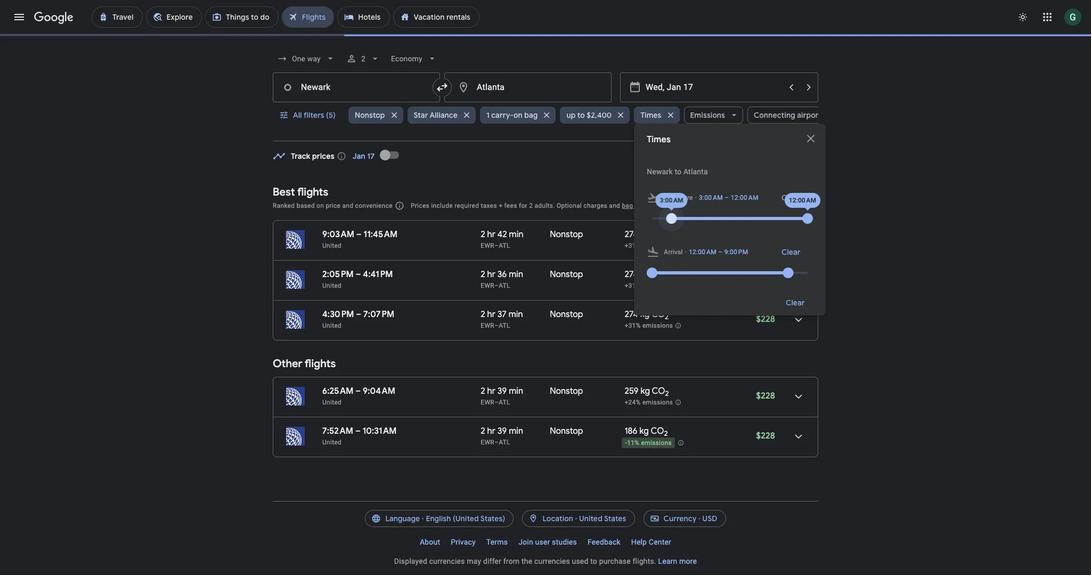 Task type: vqa. For each thing, say whether or not it's contained in the screenshot.
Star Alliance
yes



Task type: locate. For each thing, give the bounding box(es) containing it.
united down 6:25 am
[[322, 399, 342, 406]]

3:00 am up passenger assistance button
[[699, 194, 723, 201]]

0 vertical spatial flights
[[297, 185, 328, 199]]

atl inside 2 hr 36 min ewr – atl
[[499, 282, 510, 289]]

12:00 am up assistance
[[731, 194, 759, 201]]

ewr for 10:31 am
[[481, 439, 495, 446]]

2 fees from the left
[[635, 202, 648, 209]]

1 currencies from the left
[[429, 557, 465, 565]]

– inside 7:52 am – 10:31 am united
[[355, 426, 361, 436]]

2 +31% emissions from the top
[[625, 322, 673, 329]]

co up +24% emissions
[[652, 386, 665, 397]]

+31% emissions for 2 hr 37 min
[[625, 322, 673, 329]]

– inside '9:03 am – 11:45 am united'
[[356, 229, 362, 240]]

on inside popup button
[[514, 110, 523, 120]]

2 hr 39 min ewr – atl for 10:31 am
[[481, 426, 523, 446]]

by:
[[791, 200, 802, 210]]

differ
[[483, 557, 502, 565]]

clear for departure
[[782, 193, 801, 203]]

4 nonstop flight. element from the top
[[550, 386, 583, 398]]

– inside 2 hr 36 min ewr – atl
[[495, 282, 499, 289]]

0 horizontal spatial 12:00 am
[[689, 248, 717, 256]]

0 vertical spatial times
[[641, 110, 662, 120]]

and right the "charges"
[[609, 202, 620, 209]]

228 US dollars text field
[[756, 314, 775, 325]]

fees right +
[[504, 202, 517, 209]]

united inside '9:03 am – 11:45 am united'
[[322, 242, 342, 249]]

$228 left flight details. leaves newark liberty international airport at 7:52 am on wednesday, january 17 and arrives at hartsfield-jackson atlanta international airport at 10:31 am on wednesday, january 17. icon
[[756, 431, 775, 441]]

optional
[[557, 202, 582, 209]]

fees up 274 kg co
[[635, 202, 648, 209]]

newark to atlanta
[[647, 167, 708, 176]]

0 horizontal spatial to
[[578, 110, 585, 120]]

1 vertical spatial 274
[[625, 269, 638, 280]]

1 vertical spatial clear
[[782, 247, 801, 257]]

+31% emissions
[[625, 242, 673, 250], [625, 322, 673, 329]]

1 horizontal spatial may
[[650, 202, 662, 209]]

bag inside popup button
[[525, 110, 538, 120]]

atlanta
[[684, 167, 708, 176]]

2 39 from the top
[[498, 426, 507, 436]]

+24% emissions
[[625, 399, 673, 406]]

228 us dollars text field left flight details. leaves newark liberty international airport at 7:52 am on wednesday, january 17 and arrives at hartsfield-jackson atlanta international airport at 10:31 am on wednesday, january 17. icon
[[756, 431, 775, 441]]

5 nonstop flight. element from the top
[[550, 426, 583, 438]]

2 274 from the top
[[625, 269, 638, 280]]

None search field
[[273, 46, 844, 315]]

may left differ on the left bottom
[[467, 557, 481, 565]]

1 39 from the top
[[498, 386, 507, 397]]

0 horizontal spatial may
[[467, 557, 481, 565]]

37
[[498, 309, 507, 320]]

1
[[487, 110, 490, 120]]

2 vertical spatial 274
[[625, 309, 638, 320]]

currencies down 'privacy' link
[[429, 557, 465, 565]]

currencies down join user studies 'link'
[[535, 557, 570, 565]]

1 274 from the top
[[625, 229, 638, 240]]

nonstop flight. element for 259
[[550, 386, 583, 398]]

times down times 'popup button'
[[647, 134, 671, 145]]

2 inside popup button
[[361, 54, 366, 63]]

– inside 2:05 pm – 4:41 pm united
[[356, 269, 361, 280]]

2 atl from the top
[[499, 282, 510, 289]]

+31% for 2 hr 42 min
[[625, 242, 641, 250]]

kg inside 259 kg co 2
[[641, 386, 650, 397]]

charges
[[584, 202, 608, 209]]

12:00 am right sort
[[789, 197, 817, 204]]

change appearance image
[[1010, 4, 1036, 30]]

1 horizontal spatial fees
[[635, 202, 648, 209]]

1 +31% emissions from the top
[[625, 242, 673, 250]]

+31% emissions down 274 kg co
[[625, 242, 673, 250]]

up
[[567, 110, 576, 120]]

Departure time: 7:52 AM. text field
[[322, 426, 353, 436]]

0 vertical spatial 228 us dollars text field
[[756, 391, 775, 401]]

feedback
[[588, 538, 621, 546]]

2 horizontal spatial to
[[675, 167, 682, 176]]

center
[[649, 538, 672, 546]]

1 vertical spatial total duration 2 hr 39 min. element
[[481, 426, 550, 438]]

12:00 am for 12:00 am – 9:00 pm
[[689, 248, 717, 256]]

terms
[[486, 538, 508, 546]]

terms link
[[481, 533, 513, 551]]

2 and from the left
[[609, 202, 620, 209]]

track
[[291, 151, 310, 161]]

1 228 us dollars text field from the top
[[756, 391, 775, 401]]

flights up based
[[297, 185, 328, 199]]

to right used
[[591, 557, 597, 565]]

none search field containing times
[[273, 46, 844, 315]]

total duration 2 hr 36 min. element
[[481, 269, 550, 281]]

jan 17
[[353, 151, 375, 161]]

1 vertical spatial 2 hr 39 min ewr – atl
[[481, 426, 523, 446]]

kg up -11% emissions
[[640, 426, 649, 436]]

kg inside 274 kg co 2 +31% emissions
[[640, 269, 650, 280]]

0 vertical spatial +31% emissions
[[625, 242, 673, 250]]

united down 9:03 am
[[322, 242, 342, 249]]

total duration 2 hr 39 min. element
[[481, 386, 550, 398], [481, 426, 550, 438]]

0 vertical spatial 274
[[625, 229, 638, 240]]

ewr for 4:41 pm
[[481, 282, 495, 289]]

 image
[[695, 192, 697, 203]]

emissions down 259 kg co 2
[[643, 399, 673, 406]]

bag right the 'carry-'
[[525, 110, 538, 120]]

6:25 am
[[322, 386, 354, 397]]

united down departure time: 4:30 pm. text box
[[322, 322, 342, 329]]

atl
[[499, 242, 510, 249], [499, 282, 510, 289], [499, 322, 510, 329], [499, 399, 510, 406], [499, 439, 510, 446]]

convenience
[[355, 202, 393, 209]]

1 hr from the top
[[487, 229, 496, 240]]

0 vertical spatial 2 hr 39 min ewr – atl
[[481, 386, 523, 406]]

1 horizontal spatial on
[[514, 110, 523, 120]]

– inside 2 hr 37 min ewr – atl
[[495, 322, 499, 329]]

0 vertical spatial bag
[[525, 110, 538, 120]]

ewr for 11:45 am
[[481, 242, 495, 249]]

find the best price region
[[273, 142, 819, 177]]

2 total duration 2 hr 39 min. element from the top
[[481, 426, 550, 438]]

3:00 am down the newark to atlanta
[[660, 197, 684, 204]]

learn more about ranking image
[[395, 201, 404, 211]]

feedback link
[[582, 533, 626, 551]]

emissions for 2 hr 42 min
[[643, 242, 673, 250]]

1 ewr from the top
[[481, 242, 495, 249]]

9:03 am
[[322, 229, 354, 240]]

kg inside 274 kg co 2
[[640, 309, 650, 320]]

bag right the "charges"
[[622, 202, 633, 209]]

3 nonstop flight. element from the top
[[550, 309, 583, 321]]

purchase
[[599, 557, 631, 565]]

7:52 am – 10:31 am united
[[322, 426, 397, 446]]

emissions
[[690, 110, 725, 120]]

states)
[[481, 514, 505, 523]]

$228 left flight details. leaves newark liberty international airport at 6:25 am on wednesday, january 17 and arrives at hartsfield-jackson atlanta international airport at 9:04 am on wednesday, january 17. icon
[[756, 391, 775, 401]]

atl inside 2 hr 42 min ewr – atl
[[499, 242, 510, 249]]

1 horizontal spatial bag
[[622, 202, 633, 209]]

united inside 2:05 pm – 4:41 pm united
[[322, 282, 342, 289]]

12:00 am right arrival
[[689, 248, 717, 256]]

ewr inside 2 hr 36 min ewr – atl
[[481, 282, 495, 289]]

times
[[641, 110, 662, 120], [647, 134, 671, 145]]

ewr inside 2 hr 42 min ewr – atl
[[481, 242, 495, 249]]

2 vertical spatial clear
[[786, 298, 805, 308]]

0 horizontal spatial 3:00 am
[[660, 197, 684, 204]]

co for 259 kg co 2
[[652, 386, 665, 397]]

1 vertical spatial flights
[[305, 357, 336, 370]]

2 228 us dollars text field from the top
[[756, 431, 775, 441]]

+31% down 274 kg co 2
[[625, 322, 641, 329]]

kg down 274 kg co 2 +31% emissions
[[640, 309, 650, 320]]

228 us dollars text field left flight details. leaves newark liberty international airport at 6:25 am on wednesday, january 17 and arrives at hartsfield-jackson atlanta international airport at 9:04 am on wednesday, january 17. icon
[[756, 391, 775, 401]]

min inside 2 hr 42 min ewr – atl
[[509, 229, 524, 240]]

united inside 4:30 pm – 7:07 pm united
[[322, 322, 342, 329]]

leaves newark liberty international airport at 9:03 am on wednesday, january 17 and arrives at hartsfield-jackson atlanta international airport at 11:45 am on wednesday, january 17. element
[[322, 229, 398, 240]]

currencies
[[429, 557, 465, 565], [535, 557, 570, 565]]

4 $228 from the top
[[756, 431, 775, 441]]

1 atl from the top
[[499, 242, 510, 249]]

2 hr from the top
[[487, 269, 496, 280]]

arrival
[[664, 248, 683, 256]]

274 down 274 kg co 2 +31% emissions
[[625, 309, 638, 320]]

co for 274 kg co 2
[[652, 309, 665, 320]]

atl for 11:45 am
[[499, 242, 510, 249]]

274 inside 274 kg co 2 +31% emissions
[[625, 269, 638, 280]]

co down arrival
[[652, 269, 665, 280]]

2 $228 from the top
[[756, 314, 775, 325]]

1 horizontal spatial 3:00 am
[[699, 194, 723, 201]]

3 hr from the top
[[487, 309, 496, 320]]

39 for 10:31 am
[[498, 426, 507, 436]]

co inside 274 kg co 2
[[652, 309, 665, 320]]

5 atl from the top
[[499, 439, 510, 446]]

274 kg co 2
[[625, 309, 669, 321]]

2 +31% from the top
[[625, 282, 641, 289]]

+31%
[[625, 242, 641, 250], [625, 282, 641, 289], [625, 322, 641, 329]]

2 vertical spatial to
[[591, 557, 597, 565]]

flights
[[297, 185, 328, 199], [305, 357, 336, 370]]

1 vertical spatial bag
[[622, 202, 633, 209]]

0 vertical spatial clear
[[782, 193, 801, 203]]

star alliance button
[[407, 102, 476, 128]]

sort by: button
[[770, 196, 819, 215]]

2 inside 186 kg co 2
[[664, 429, 668, 438]]

0 vertical spatial to
[[578, 110, 585, 120]]

nonstop for 11:45 am
[[550, 229, 583, 240]]

ewr
[[481, 242, 495, 249], [481, 282, 495, 289], [481, 322, 495, 329], [481, 399, 495, 406], [481, 439, 495, 446]]

5 hr from the top
[[487, 426, 496, 436]]

1 +31% from the top
[[625, 242, 641, 250]]

to right up
[[578, 110, 585, 120]]

+
[[499, 202, 503, 209]]

2 2 hr 39 min ewr – atl from the top
[[481, 426, 523, 446]]

kg for 259 kg co 2
[[641, 386, 650, 397]]

0 vertical spatial total duration 2 hr 39 min. element
[[481, 386, 550, 398]]

1 vertical spatial clear button
[[769, 244, 813, 261]]

228 us dollars text field for 259
[[756, 391, 775, 401]]

the
[[522, 557, 533, 565]]

1 vertical spatial 39
[[498, 426, 507, 436]]

0 horizontal spatial and
[[342, 202, 354, 209]]

co inside 186 kg co 2
[[651, 426, 664, 436]]

on left the price
[[317, 202, 324, 209]]

2 inside 2 hr 37 min ewr – atl
[[481, 309, 485, 320]]

1 horizontal spatial currencies
[[535, 557, 570, 565]]

0 horizontal spatial bag
[[525, 110, 538, 120]]

total duration 2 hr 37 min. element
[[481, 309, 550, 321]]

274 inside 274 kg co 2
[[625, 309, 638, 320]]

228 us dollars text field for 186
[[756, 431, 775, 441]]

2 vertical spatial +31%
[[625, 322, 641, 329]]

fees
[[504, 202, 517, 209], [635, 202, 648, 209]]

bag
[[525, 110, 538, 120], [622, 202, 633, 209]]

None field
[[273, 49, 340, 68], [387, 49, 442, 68], [273, 49, 340, 68], [387, 49, 442, 68]]

0 vertical spatial 39
[[498, 386, 507, 397]]

ranked based on price and convenience
[[273, 202, 393, 209]]

leaves newark liberty international airport at 4:30 pm on wednesday, january 17 and arrives at hartsfield-jackson atlanta international airport at 7:07 pm on wednesday, january 17. element
[[322, 309, 394, 320]]

on for based
[[317, 202, 324, 209]]

0 vertical spatial may
[[650, 202, 662, 209]]

emissions down 186 kg co 2
[[641, 439, 672, 447]]

co inside 274 kg co 2 +31% emissions
[[652, 269, 665, 280]]

flights right other
[[305, 357, 336, 370]]

4:30 pm – 7:07 pm united
[[322, 309, 394, 329]]

1 vertical spatial on
[[317, 202, 324, 209]]

1 total duration 2 hr 39 min. element from the top
[[481, 386, 550, 398]]

kg down 274 kg co
[[640, 269, 650, 280]]

0 vertical spatial +31%
[[625, 242, 641, 250]]

ewr inside 2 hr 37 min ewr – atl
[[481, 322, 495, 329]]

7:52 am
[[322, 426, 353, 436]]

united for 7:52 am
[[322, 439, 342, 446]]

kg down bag fees button
[[640, 229, 650, 240]]

emissions down 274 kg co 2
[[643, 322, 673, 329]]

0 horizontal spatial currencies
[[429, 557, 465, 565]]

co up -11% emissions
[[651, 426, 664, 436]]

bag inside main content
[[622, 202, 633, 209]]

–
[[725, 194, 729, 201], [356, 229, 362, 240], [495, 242, 499, 249], [719, 248, 723, 256], [356, 269, 361, 280], [495, 282, 499, 289], [356, 309, 361, 320], [495, 322, 499, 329], [356, 386, 361, 397], [495, 399, 499, 406], [355, 426, 361, 436], [495, 439, 499, 446]]

main content
[[273, 142, 819, 466]]

and right the price
[[342, 202, 354, 209]]

– inside 6:25 am – 9:04 am united
[[356, 386, 361, 397]]

taxes
[[481, 202, 497, 209]]

$228 up $228 text field
[[756, 274, 775, 285]]

$228 for 274
[[756, 314, 775, 325]]

co down 274 kg co 2 +31% emissions
[[652, 309, 665, 320]]

assistance
[[717, 202, 749, 209]]

on right '1'
[[514, 110, 523, 120]]

clear button for departure
[[769, 189, 813, 206]]

track prices
[[291, 151, 335, 161]]

1 horizontal spatial and
[[609, 202, 620, 209]]

+31% emissions down 274 kg co 2
[[625, 322, 673, 329]]

3 274 from the top
[[625, 309, 638, 320]]

kg for 274 kg co
[[640, 229, 650, 240]]

2 horizontal spatial 12:00 am
[[789, 197, 817, 204]]

hr inside 2 hr 36 min ewr – atl
[[487, 269, 496, 280]]

3:00 am for 3:00 am
[[660, 197, 684, 204]]

may left apply. on the right of page
[[650, 202, 662, 209]]

1 vertical spatial 228 us dollars text field
[[756, 431, 775, 441]]

emissions down 274 kg co
[[643, 242, 673, 250]]

displayed currencies may differ from the currencies used to purchase flights. learn more
[[394, 557, 697, 565]]

274 for 274 kg co
[[625, 229, 638, 240]]

kg
[[640, 229, 650, 240], [640, 269, 650, 280], [640, 309, 650, 320], [641, 386, 650, 397], [640, 426, 649, 436]]

up to $2,400 button
[[560, 102, 630, 128]]

nonstop for 9:04 am
[[550, 386, 583, 397]]

kg for 274 kg co 2 +31% emissions
[[640, 269, 650, 280]]

0 horizontal spatial fees
[[504, 202, 517, 209]]

1 carry-on bag
[[487, 110, 538, 120]]

ewr for 9:04 am
[[481, 399, 495, 406]]

4:41 pm
[[363, 269, 393, 280]]

3 $228 from the top
[[756, 391, 775, 401]]

Departure time: 4:30 PM. text field
[[322, 309, 354, 320]]

to
[[578, 110, 585, 120], [675, 167, 682, 176], [591, 557, 597, 565]]

0 horizontal spatial on
[[317, 202, 324, 209]]

4 atl from the top
[[499, 399, 510, 406]]

may
[[650, 202, 662, 209], [467, 557, 481, 565]]

clear
[[782, 193, 801, 203], [782, 247, 801, 257], [786, 298, 805, 308]]

to inside popup button
[[578, 110, 585, 120]]

274 kg co
[[625, 229, 665, 240]]

united left states in the right of the page
[[579, 514, 603, 523]]

united inside 6:25 am – 9:04 am united
[[322, 399, 342, 406]]

nonstop flight. element
[[550, 229, 583, 241], [550, 269, 583, 281], [550, 309, 583, 321], [550, 386, 583, 398], [550, 426, 583, 438]]

2 ewr from the top
[[481, 282, 495, 289]]

learn
[[658, 557, 678, 565]]

(5)
[[326, 110, 336, 120]]

min for 186
[[509, 426, 523, 436]]

join
[[519, 538, 533, 546]]

other
[[273, 357, 302, 370]]

3 ewr from the top
[[481, 322, 495, 329]]

min for 259
[[509, 386, 523, 397]]

min
[[509, 229, 524, 240], [509, 269, 523, 280], [509, 309, 523, 320], [509, 386, 523, 397], [509, 426, 523, 436]]

clear for arrival
[[782, 247, 801, 257]]

united for 6:25 am
[[322, 399, 342, 406]]

4 hr from the top
[[487, 386, 496, 397]]

+31% down 274 kg co
[[625, 242, 641, 250]]

min inside 2 hr 37 min ewr – atl
[[509, 309, 523, 320]]

on inside main content
[[317, 202, 324, 209]]

kg up +24% emissions
[[641, 386, 650, 397]]

prices
[[312, 151, 335, 161]]

hr for 9:04 am
[[487, 386, 496, 397]]

+31% up 274 kg co 2
[[625, 282, 641, 289]]

6:25 am – 9:04 am united
[[322, 386, 395, 406]]

hr inside 2 hr 37 min ewr – atl
[[487, 309, 496, 320]]

co up arrival
[[652, 229, 665, 240]]

Arrival time: 4:41 PM. text field
[[363, 269, 393, 280]]

Arrival time: 9:04 AM. text field
[[363, 386, 395, 397]]

co for 186 kg co 2
[[651, 426, 664, 436]]

to left atlanta at the top right of page
[[675, 167, 682, 176]]

kg inside 186 kg co 2
[[640, 426, 649, 436]]

0 vertical spatial on
[[514, 110, 523, 120]]

228 US dollars text field
[[756, 391, 775, 401], [756, 431, 775, 441]]

1 vertical spatial +31%
[[625, 282, 641, 289]]

co inside 259 kg co 2
[[652, 386, 665, 397]]

about link
[[415, 533, 446, 551]]

united down departure time: 2:05 pm. text box
[[322, 282, 342, 289]]

5 ewr from the top
[[481, 439, 495, 446]]

0 vertical spatial clear button
[[769, 189, 813, 206]]

united down departure time: 7:52 am. "text field"
[[322, 439, 342, 446]]

$228 for 186
[[756, 431, 775, 441]]

hr inside 2 hr 42 min ewr – atl
[[487, 229, 496, 240]]

+31% inside 274 kg co 2 +31% emissions
[[625, 282, 641, 289]]

None text field
[[273, 72, 440, 102], [444, 72, 612, 102], [273, 72, 440, 102], [444, 72, 612, 102]]

more
[[680, 557, 697, 565]]

228 US dollars text field
[[756, 274, 775, 285]]

1 vertical spatial to
[[675, 167, 682, 176]]

274 down 274 kg co
[[625, 269, 638, 280]]

flight details. leaves newark liberty international airport at 4:30 pm on wednesday, january 17 and arrives at hartsfield-jackson atlanta international airport at 7:07 pm on wednesday, january 17. image
[[786, 307, 812, 333]]

include
[[431, 202, 453, 209]]

united
[[322, 242, 342, 249], [322, 282, 342, 289], [322, 322, 342, 329], [322, 399, 342, 406], [322, 439, 342, 446], [579, 514, 603, 523]]

3 atl from the top
[[499, 322, 510, 329]]

1 vertical spatial +31% emissions
[[625, 322, 673, 329]]

$228 left flight details. leaves newark liberty international airport at 4:30 pm on wednesday, january 17 and arrives at hartsfield-jackson atlanta international airport at 7:07 pm on wednesday, january 17. icon
[[756, 314, 775, 325]]

emissions up 274 kg co 2
[[643, 282, 673, 289]]

co for 274 kg co 2 +31% emissions
[[652, 269, 665, 280]]

3 +31% from the top
[[625, 322, 641, 329]]

times right $2,400
[[641, 110, 662, 120]]

from
[[504, 557, 520, 565]]

atl inside 2 hr 37 min ewr – atl
[[499, 322, 510, 329]]

1 fees from the left
[[504, 202, 517, 209]]

nonstop for 4:41 pm
[[550, 269, 583, 280]]

274 down bag fees button
[[625, 229, 638, 240]]

hr for 11:45 am
[[487, 229, 496, 240]]

4 ewr from the top
[[481, 399, 495, 406]]

united inside 7:52 am – 10:31 am united
[[322, 439, 342, 446]]

english
[[426, 514, 451, 523]]

1 2 hr 39 min ewr – atl from the top
[[481, 386, 523, 406]]



Task type: describe. For each thing, give the bounding box(es) containing it.
help center link
[[626, 533, 677, 551]]

adults.
[[535, 202, 555, 209]]

11%
[[627, 439, 640, 447]]

1 $228 from the top
[[756, 274, 775, 285]]

nonstop for 7:07 pm
[[550, 309, 583, 320]]

+31% for 2 hr 37 min
[[625, 322, 641, 329]]

flight details. leaves newark liberty international airport at 6:25 am on wednesday, january 17 and arrives at hartsfield-jackson atlanta international airport at 9:04 am on wednesday, january 17. image
[[786, 384, 812, 409]]

all filters (5)
[[293, 110, 336, 120]]

passenger
[[683, 202, 715, 209]]

– inside 4:30 pm – 7:07 pm united
[[356, 309, 361, 320]]

filters
[[304, 110, 324, 120]]

price
[[326, 202, 341, 209]]

leaves newark liberty international airport at 6:25 am on wednesday, january 17 and arrives at hartsfield-jackson atlanta international airport at 9:04 am on wednesday, january 17. element
[[322, 386, 395, 397]]

min for 274
[[509, 309, 523, 320]]

total duration 2 hr 39 min. element for 186
[[481, 426, 550, 438]]

united states
[[579, 514, 626, 523]]

flights for best flights
[[297, 185, 328, 199]]

9:03 am – 11:45 am united
[[322, 229, 398, 249]]

to for newark
[[675, 167, 682, 176]]

times inside times 'popup button'
[[641, 110, 662, 120]]

best flights
[[273, 185, 328, 199]]

1 horizontal spatial to
[[591, 557, 597, 565]]

nonstop button
[[349, 102, 403, 128]]

sort by:
[[774, 200, 802, 210]]

2 nonstop flight. element from the top
[[550, 269, 583, 281]]

39 for 9:04 am
[[498, 386, 507, 397]]

leaves newark liberty international airport at 7:52 am on wednesday, january 17 and arrives at hartsfield-jackson atlanta international airport at 10:31 am on wednesday, january 17. element
[[322, 426, 397, 436]]

9:04 am
[[363, 386, 395, 397]]

all
[[293, 110, 302, 120]]

1 vertical spatial may
[[467, 557, 481, 565]]

clear button for arrival
[[769, 244, 813, 261]]

united for 2:05 pm
[[322, 282, 342, 289]]

9:00 pm
[[725, 248, 749, 256]]

4:30 pm
[[322, 309, 354, 320]]

hr for 4:41 pm
[[487, 269, 496, 280]]

Departure time: 9:03 AM. text field
[[322, 229, 354, 240]]

3:00 am – 12:00 am
[[699, 194, 759, 201]]

2:05 pm – 4:41 pm united
[[322, 269, 393, 289]]

for
[[519, 202, 528, 209]]

total duration 2 hr 39 min. element for 259
[[481, 386, 550, 398]]

2 vertical spatial clear button
[[773, 290, 818, 315]]

united for 9:03 am
[[322, 242, 342, 249]]

17
[[367, 151, 375, 161]]

+31% emissions for 2 hr 42 min
[[625, 242, 673, 250]]

2 inside 2 hr 36 min ewr – atl
[[481, 269, 485, 280]]

186
[[625, 426, 638, 436]]

2 button
[[342, 46, 385, 71]]

leaves newark liberty international airport at 2:05 pm on wednesday, january 17 and arrives at hartsfield-jackson atlanta international airport at 4:41 pm on wednesday, january 17. element
[[322, 269, 393, 280]]

on for carry-
[[514, 110, 523, 120]]

259 kg co 2
[[625, 386, 669, 398]]

join user studies link
[[513, 533, 582, 551]]

nonstop for 10:31 am
[[550, 426, 583, 436]]

prices include required taxes + fees for 2 adults. optional charges and bag fees may apply. passenger assistance
[[411, 202, 749, 209]]

min inside 2 hr 36 min ewr – atl
[[509, 269, 523, 280]]

about
[[420, 538, 440, 546]]

united for 4:30 pm
[[322, 322, 342, 329]]

displayed
[[394, 557, 427, 565]]

required
[[455, 202, 479, 209]]

kg for 186 kg co 2
[[640, 426, 649, 436]]

186 kg co 2
[[625, 426, 668, 438]]

Departure time: 6:25 AM. text field
[[322, 386, 354, 397]]

2 hr 37 min ewr – atl
[[481, 309, 523, 329]]

Arrival time: 10:31 AM. text field
[[363, 426, 397, 436]]

user
[[535, 538, 550, 546]]

privacy link
[[446, 533, 481, 551]]

kg for 274 kg co 2
[[640, 309, 650, 320]]

2 hr 39 min ewr – atl for 9:04 am
[[481, 386, 523, 406]]

36
[[498, 269, 507, 280]]

Departure text field
[[646, 73, 782, 102]]

Arrival time: 7:07 PM. text field
[[364, 309, 394, 320]]

2 inside 274 kg co 2 +31% emissions
[[665, 272, 669, 281]]

swap origin and destination. image
[[436, 81, 449, 94]]

flights.
[[633, 557, 656, 565]]

emissions inside 274 kg co 2 +31% emissions
[[643, 282, 673, 289]]

emissions for 2 hr 39 min
[[643, 399, 673, 406]]

total duration 2 hr 42 min. element
[[481, 229, 550, 241]]

main content containing best flights
[[273, 142, 819, 466]]

states
[[604, 514, 626, 523]]

$2,400
[[587, 110, 612, 120]]

studies
[[552, 538, 577, 546]]

flights for other flights
[[305, 357, 336, 370]]

help
[[631, 538, 647, 546]]

3:00 am for 3:00 am – 12:00 am
[[699, 194, 723, 201]]

(united
[[453, 514, 479, 523]]

carry-
[[491, 110, 514, 120]]

to for up
[[578, 110, 585, 120]]

learn more about tracked prices image
[[337, 151, 346, 161]]

1 vertical spatial times
[[647, 134, 671, 145]]

42
[[498, 229, 507, 240]]

Arrival time: 11:45 AM. text field
[[364, 229, 398, 240]]

passenger assistance button
[[683, 202, 749, 209]]

7:07 pm
[[364, 309, 394, 320]]

flight details. leaves newark liberty international airport at 7:52 am on wednesday, january 17 and arrives at hartsfield-jackson atlanta international airport at 10:31 am on wednesday, january 17. image
[[786, 424, 812, 449]]

best
[[273, 185, 295, 199]]

ewr for 7:07 pm
[[481, 322, 495, 329]]

atl for 4:41 pm
[[499, 282, 510, 289]]

english (united states)
[[426, 514, 505, 523]]

1 nonstop flight. element from the top
[[550, 229, 583, 241]]

alliance
[[430, 110, 458, 120]]

1 horizontal spatial 12:00 am
[[731, 194, 759, 201]]

atl for 7:07 pm
[[499, 322, 510, 329]]

+24%
[[625, 399, 641, 406]]

12:00 am – 9:00 pm
[[689, 248, 749, 256]]

prices
[[411, 202, 430, 209]]

up to $2,400
[[567, 110, 612, 120]]

co for 274 kg co
[[652, 229, 665, 240]]

connecting airports
[[754, 110, 826, 120]]

learn more link
[[658, 557, 697, 565]]

close dialog image
[[805, 132, 818, 145]]

274 for 274 kg co 2
[[625, 309, 638, 320]]

ranked
[[273, 202, 295, 209]]

259
[[625, 386, 639, 397]]

star
[[414, 110, 428, 120]]

departure
[[664, 194, 693, 201]]

used
[[572, 557, 589, 565]]

1 carry-on bag button
[[480, 102, 556, 128]]

Departure time: 2:05 PM. text field
[[322, 269, 354, 280]]

274 for 274 kg co 2 +31% emissions
[[625, 269, 638, 280]]

airports
[[797, 110, 826, 120]]

1 and from the left
[[342, 202, 354, 209]]

connecting
[[754, 110, 796, 120]]

language
[[386, 514, 420, 523]]

2 hr 42 min ewr – atl
[[481, 229, 524, 249]]

11:45 am
[[364, 229, 398, 240]]

2 currencies from the left
[[535, 557, 570, 565]]

2 inside 2 hr 42 min ewr – atl
[[481, 229, 485, 240]]

10:31 am
[[363, 426, 397, 436]]

bag fees button
[[622, 202, 648, 209]]

atl for 9:04 am
[[499, 399, 510, 406]]

usd
[[703, 514, 718, 523]]

nonstop flight. element for 274
[[550, 309, 583, 321]]

hr for 10:31 am
[[487, 426, 496, 436]]

2 hr 36 min ewr – atl
[[481, 269, 523, 289]]

– inside 2 hr 42 min ewr – atl
[[495, 242, 499, 249]]

nonstop inside popup button
[[355, 110, 385, 120]]

newark
[[647, 167, 673, 176]]

atl for 10:31 am
[[499, 439, 510, 446]]

nonstop flight. element for 186
[[550, 426, 583, 438]]

$228 for 259
[[756, 391, 775, 401]]

apply.
[[664, 202, 681, 209]]

loading results progress bar
[[0, 34, 1091, 36]]

hr for 7:07 pm
[[487, 309, 496, 320]]

2 inside 274 kg co 2
[[665, 312, 669, 321]]

2 inside 259 kg co 2
[[665, 389, 669, 398]]

12:00 am for 12:00 am
[[789, 197, 817, 204]]

based
[[297, 202, 315, 209]]

emissions for 2 hr 37 min
[[643, 322, 673, 329]]

main menu image
[[13, 11, 26, 23]]



